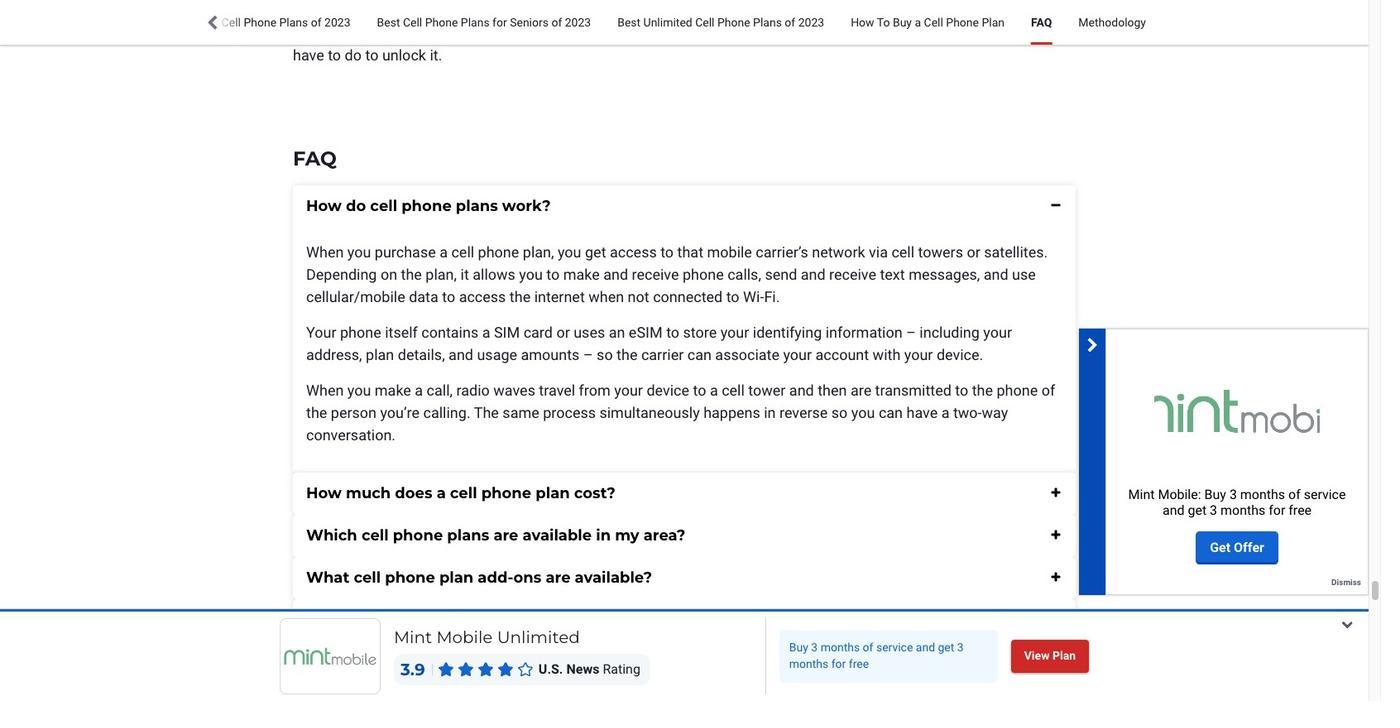 Task type: vqa. For each thing, say whether or not it's contained in the screenshot.
"Rankings" on the right of page
no



Task type: locate. For each thing, give the bounding box(es) containing it.
your left current
[[519, 24, 550, 41]]

with down information
[[873, 346, 901, 363]]

phone up address,
[[340, 324, 381, 341]]

your up address,
[[306, 324, 337, 341]]

do down carriers
[[345, 46, 362, 64]]

and inside mint mobile: buy 3 months of service and get 3 months for free
[[1163, 502, 1185, 518]]

device
[[821, 24, 863, 41], [647, 381, 690, 399]]

2 cell from the left
[[403, 16, 422, 29]]

make inside the when you purchase a cell phone plan, you get access to that mobile carrier's network via cell towers or satellites. depending on the plan, it allows you to make and receive phone calls, send and receive text messages, and use cellular/mobile data to access the internet when not connected to wi-fi.
[[563, 266, 600, 283]]

prepaid
[[553, 611, 613, 629]]

1 vertical spatial your
[[306, 324, 337, 341]]

2 horizontal spatial 2023
[[799, 16, 825, 29]]

– left including
[[906, 324, 916, 341]]

a left "sim"
[[482, 324, 490, 341]]

0 horizontal spatial make
[[375, 381, 411, 399]]

or inside the when you purchase a cell phone plan, you get access to that mobile carrier's network via cell towers or satellites. depending on the plan, it allows you to make and receive phone calls, send and receive text messages, and use cellular/mobile data to access the internet when not connected to wi-fi.
[[967, 243, 981, 261]]

a left call,
[[415, 381, 423, 399]]

with up you'll at the top right
[[1017, 2, 1045, 19]]

3 plans from the left
[[753, 16, 782, 29]]

when
[[589, 288, 624, 305]]

is
[[450, 2, 461, 19], [523, 2, 534, 19], [867, 24, 878, 41]]

a up the happens
[[710, 381, 718, 399]]

2 horizontal spatial plans
[[753, 16, 782, 29]]

1 vertical spatial plans
[[447, 526, 489, 545]]

network
[[812, 243, 866, 261]]

1 vertical spatial that
[[678, 243, 704, 261]]

seniors
[[510, 16, 549, 29]]

0 horizontal spatial for
[[493, 16, 507, 29]]

when you make a call, radio waves travel from your device to a cell tower and then are transmitted to the phone of the person you're calling. the same process simultaneously happens in reverse so you can have a two-way conversation.
[[306, 381, 1056, 444]]

2 horizontal spatial best
[[618, 16, 641, 29]]

phone up way
[[997, 381, 1038, 399]]

access down allows
[[459, 288, 506, 305]]

access up when
[[610, 243, 657, 261]]

make up you're
[[375, 381, 411, 399]]

your up simultaneously
[[614, 381, 643, 399]]

1 horizontal spatial mint
[[1129, 487, 1155, 502]]

2 vertical spatial plan
[[439, 569, 474, 587]]

or right towers
[[967, 243, 981, 261]]

cell up allows
[[451, 243, 474, 261]]

are right the ons at left bottom
[[546, 569, 571, 587]]

best up unlock
[[377, 16, 400, 29]]

1 horizontal spatial 2023
[[565, 16, 591, 29]]

have inside an unlocked cell phone is one that is not linked to a contract with a specific carrier. this means it can be used with other carriers without any trouble. your current provider can let you know if your device is locked and, if so, what you'll have to do to unlock it.
[[293, 46, 324, 64]]

when inside when you make a call, radio waves travel from your device to a cell tower and then are transmitted to the phone of the person you're calling. the same process simultaneously happens in reverse so you can have a two-way conversation.
[[306, 381, 344, 399]]

1 horizontal spatial your
[[519, 24, 550, 41]]

phone up difference
[[385, 569, 435, 587]]

0 horizontal spatial mint
[[394, 627, 432, 647]]

2 when from the top
[[306, 381, 344, 399]]

any
[[438, 24, 462, 41]]

your inside your phone itself contains a sim card or uses an esim to store your identifying information – including your address, plan details, and usage amounts – so the carrier can associate your account with your device.
[[306, 324, 337, 341]]

1 vertical spatial service
[[877, 641, 913, 654]]

1 horizontal spatial so
[[832, 404, 848, 421]]

1 horizontal spatial if
[[961, 24, 969, 41]]

1 2023 from the left
[[325, 16, 351, 29]]

card
[[524, 324, 553, 341]]

0 horizontal spatial or
[[557, 324, 570, 341]]

0 horizontal spatial device
[[647, 381, 690, 399]]

0 vertical spatial in
[[764, 404, 776, 421]]

when inside the when you purchase a cell phone plan, you get access to that mobile carrier's network via cell towers or satellites. depending on the plan, it allows you to make and receive phone calls, send and receive text messages, and use cellular/mobile data to access the internet when not connected to wi-fi.
[[306, 243, 344, 261]]

2 plans from the left
[[461, 16, 490, 29]]

plans
[[456, 197, 498, 215], [447, 526, 489, 545]]

0 vertical spatial when
[[306, 243, 344, 261]]

0 vertical spatial how
[[851, 16, 875, 29]]

which cell phone plans are available in my area?
[[306, 526, 686, 545]]

plans for best family cell phone plans of 2023
[[279, 16, 308, 29]]

are right then
[[851, 381, 872, 399]]

address,
[[306, 346, 362, 363]]

amounts
[[521, 346, 580, 363]]

phone up 'purchase'
[[402, 197, 452, 215]]

same
[[503, 404, 540, 421]]

make up internet
[[563, 266, 600, 283]]

1 horizontal spatial receive
[[829, 266, 877, 283]]

best cell phone plans for seniors of 2023 link
[[377, 0, 591, 45]]

in
[[764, 404, 776, 421], [596, 526, 611, 545]]

1 horizontal spatial it
[[921, 2, 930, 19]]

phone up allows
[[478, 243, 519, 261]]

is left one
[[450, 2, 461, 19]]

1 horizontal spatial for
[[832, 657, 846, 670]]

and
[[604, 266, 628, 283], [801, 266, 826, 283], [984, 266, 1009, 283], [449, 346, 473, 363], [790, 381, 814, 399], [1163, 502, 1185, 518], [617, 611, 647, 629], [916, 641, 935, 654]]

phone up without
[[405, 2, 446, 19]]

with inside your phone itself contains a sim card or uses an esim to store your identifying information – including your address, plan details, and usage amounts – so the carrier can associate your account with your device.
[[873, 346, 901, 363]]

when up depending
[[306, 243, 344, 261]]

view
[[1025, 649, 1050, 662]]

which cell phone plans are available in my area? button
[[293, 515, 1076, 557]]

2 receive from the left
[[829, 266, 877, 283]]

4 cell from the left
[[924, 16, 944, 29]]

0 horizontal spatial have
[[293, 46, 324, 64]]

how up which
[[306, 484, 342, 502]]

2 horizontal spatial are
[[851, 381, 872, 399]]

1 vertical spatial how
[[306, 197, 342, 215]]

1 horizontal spatial make
[[563, 266, 600, 283]]

when for when you purchase a cell phone plan, you get access to that mobile carrier's network via cell towers or satellites. depending on the plan, it allows you to make and receive phone calls, send and receive text messages, and use cellular/mobile data to access the internet when not connected to wi-fi.
[[306, 243, 344, 261]]

0 vertical spatial get
[[585, 243, 606, 261]]

how for how to buy a cell phone plan
[[851, 16, 875, 29]]

plan right view at the right of the page
[[1053, 649, 1076, 662]]

in inside when you make a call, radio waves travel from your device to a cell tower and then are transmitted to the phone of the person you're calling. the same process simultaneously happens in reverse so you can have a two-way conversation.
[[764, 404, 776, 421]]

work?
[[502, 197, 551, 215]]

it up and,
[[921, 2, 930, 19]]

2023 left this
[[799, 16, 825, 29]]

the left person
[[306, 404, 327, 421]]

not
[[538, 2, 559, 19], [628, 288, 650, 305]]

get inside mint mobile: buy 3 months of service and get 3 months for free
[[1188, 502, 1207, 518]]

the down an
[[617, 346, 638, 363]]

it inside the when you purchase a cell phone plan, you get access to that mobile carrier's network via cell towers or satellites. depending on the plan, it allows you to make and receive phone calls, send and receive text messages, and use cellular/mobile data to access the internet when not connected to wi-fi.
[[461, 266, 469, 283]]

get offer link
[[1197, 538, 1278, 559]]

use
[[1012, 266, 1036, 283]]

you
[[709, 24, 733, 41], [347, 243, 371, 261], [558, 243, 582, 261], [519, 266, 543, 283], [347, 381, 371, 399], [852, 404, 875, 421]]

how for how do cell phone plans work?
[[306, 197, 342, 215]]

so down an
[[597, 346, 613, 363]]

1 horizontal spatial unlimited
[[644, 16, 693, 29]]

receive
[[632, 266, 679, 283], [829, 266, 877, 283]]

in down tower
[[764, 404, 776, 421]]

receive up connected
[[632, 266, 679, 283]]

1 horizontal spatial are
[[546, 569, 571, 587]]

buy 3 months of service and get 3 months for free link
[[786, 637, 991, 676]]

buy inside mint mobile: buy 3 months of service and get 3 months for free
[[1205, 487, 1227, 502]]

1 vertical spatial unlimited
[[497, 627, 580, 647]]

0 vertical spatial device
[[821, 24, 863, 41]]

of inside when you make a call, radio waves travel from your device to a cell tower and then are transmitted to the phone of the person you're calling. the same process simultaneously happens in reverse so you can have a two-way conversation.
[[1042, 381, 1056, 399]]

2 vertical spatial buy
[[790, 641, 809, 654]]

best family cell phone plans of 2023 link
[[159, 0, 351, 45]]

0 vertical spatial free
[[1289, 502, 1312, 518]]

1 horizontal spatial plan
[[1053, 649, 1076, 662]]

in left 'my'
[[596, 526, 611, 545]]

how
[[851, 16, 875, 29], [306, 197, 342, 215], [306, 484, 342, 502]]

1 horizontal spatial have
[[907, 404, 938, 421]]

available
[[523, 526, 592, 545]]

cell left be
[[924, 16, 944, 29]]

device inside when you make a call, radio waves travel from your device to a cell tower and then are transmitted to the phone of the person you're calling. the same process simultaneously happens in reverse so you can have a two-way conversation.
[[647, 381, 690, 399]]

plan inside view plan link
[[1053, 649, 1076, 662]]

methodology
[[1079, 16, 1146, 29]]

0 horizontal spatial faq
[[293, 146, 337, 170]]

service inside buy 3 months of service and get 3 months for free
[[877, 641, 913, 654]]

plan
[[366, 346, 394, 363], [536, 484, 570, 502], [439, 569, 474, 587]]

3 2023 from the left
[[799, 16, 825, 29]]

cellular/mobile
[[306, 288, 405, 305]]

best left family
[[159, 16, 182, 29]]

your
[[519, 24, 550, 41], [306, 324, 337, 341]]

2 vertical spatial get
[[938, 641, 955, 654]]

mint mobile unlimited
[[394, 627, 580, 647]]

mint inside mint mobile: buy 3 months of service and get 3 months for free
[[1129, 487, 1155, 502]]

best unlimited cell phone plans of 2023
[[618, 16, 825, 29]]

unlimited
[[644, 16, 693, 29], [497, 627, 580, 647]]

1 best from the left
[[159, 16, 182, 29]]

2023 right seniors at the top of the page
[[565, 16, 591, 29]]

1 vertical spatial buy
[[1205, 487, 1227, 502]]

0 horizontal spatial if
[[776, 24, 785, 41]]

the
[[401, 266, 422, 283], [510, 288, 531, 305], [617, 346, 638, 363], [972, 381, 993, 399], [306, 404, 327, 421], [365, 611, 392, 629]]

get
[[585, 243, 606, 261], [1188, 502, 1207, 518], [938, 641, 955, 654]]

2 vertical spatial are
[[546, 569, 571, 587]]

1 horizontal spatial faq
[[1031, 16, 1052, 29]]

1 horizontal spatial with
[[873, 346, 901, 363]]

service
[[1304, 487, 1346, 502], [877, 641, 913, 654]]

device up simultaneously
[[647, 381, 690, 399]]

0 horizontal spatial not
[[538, 2, 559, 19]]

2 best from the left
[[377, 16, 400, 29]]

1 vertical spatial so
[[832, 404, 848, 421]]

uses
[[574, 324, 605, 341]]

cell right the what
[[354, 569, 381, 587]]

1 plans from the left
[[279, 16, 308, 29]]

plan inside how to buy a cell phone plan link
[[982, 16, 1005, 29]]

so down then
[[832, 404, 848, 421]]

0 vertical spatial unlimited
[[644, 16, 693, 29]]

0 vertical spatial –
[[906, 324, 916, 341]]

2 horizontal spatial for
[[1269, 502, 1286, 518]]

what's
[[306, 611, 361, 629]]

0 vertical spatial plans
[[456, 197, 498, 215]]

buy
[[893, 16, 912, 29], [1205, 487, 1227, 502], [790, 641, 809, 654]]

1 horizontal spatial in
[[764, 404, 776, 421]]

your inside an unlocked cell phone is one that is not linked to a contract with a specific carrier. this means it can be used with other carriers without any trouble. your current provider can let you know if your device is locked and, if so, what you'll have to do to unlock it.
[[788, 24, 817, 41]]

0 vertical spatial not
[[538, 2, 559, 19]]

plan left add-
[[439, 569, 474, 587]]

or
[[967, 243, 981, 261], [557, 324, 570, 341]]

not inside an unlocked cell phone is one that is not linked to a contract with a specific carrier. this means it can be used with other carriers without any trouble. your current provider can let you know if your device is locked and, if so, what you'll have to do to unlock it.
[[538, 2, 559, 19]]

0 vertical spatial it
[[921, 2, 930, 19]]

cell up unlock
[[403, 16, 422, 29]]

can down transmitted
[[879, 404, 903, 421]]

device down this
[[821, 24, 863, 41]]

receive down network at the right of page
[[829, 266, 877, 283]]

so inside when you make a call, radio waves travel from your device to a cell tower and then are transmitted to the phone of the person you're calling. the same process simultaneously happens in reverse so you can have a two-way conversation.
[[832, 404, 848, 421]]

service inside mint mobile: buy 3 months of service and get 3 months for free
[[1304, 487, 1346, 502]]

when
[[306, 243, 344, 261], [306, 381, 344, 399]]

cell right family
[[222, 16, 241, 29]]

your inside when you make a call, radio waves travel from your device to a cell tower and then are transmitted to the phone of the person you're calling. the same process simultaneously happens in reverse so you can have a two-way conversation.
[[614, 381, 643, 399]]

buy 3 months of service and get 3 months for free
[[790, 641, 964, 670]]

0 horizontal spatial access
[[459, 288, 506, 305]]

0 horizontal spatial get
[[585, 243, 606, 261]]

and,
[[929, 24, 957, 41]]

plans down how much does a cell phone plan cost?
[[447, 526, 489, 545]]

1 vertical spatial mint
[[394, 627, 432, 647]]

how up depending
[[306, 197, 342, 215]]

0 vertical spatial mint
[[1129, 487, 1155, 502]]

a left two-
[[942, 404, 950, 421]]

have down other
[[293, 46, 324, 64]]

can up and,
[[934, 2, 958, 19]]

itself
[[385, 324, 418, 341]]

to
[[606, 2, 619, 19], [328, 46, 341, 64], [365, 46, 379, 64], [661, 243, 674, 261], [547, 266, 560, 283], [442, 288, 455, 305], [726, 288, 740, 305], [666, 324, 680, 341], [693, 381, 706, 399], [955, 381, 969, 399]]

1 vertical spatial –
[[583, 346, 593, 363]]

what's the difference between prepaid and postpaid plans?
[[306, 611, 775, 629]]

0 horizontal spatial –
[[583, 346, 593, 363]]

3 phone from the left
[[718, 16, 750, 29]]

your
[[788, 24, 817, 41], [721, 324, 749, 341], [984, 324, 1012, 341], [783, 346, 812, 363], [905, 346, 933, 363], [614, 381, 643, 399]]

1 vertical spatial get
[[1188, 502, 1207, 518]]

cell up the happens
[[722, 381, 745, 399]]

a left specific
[[725, 2, 733, 19]]

your inside an unlocked cell phone is one that is not linked to a contract with a specific carrier. this means it can be used with other carriers without any trouble. your current provider can let you know if your device is locked and, if so, what you'll have to do to unlock it.
[[519, 24, 550, 41]]

carrier.
[[792, 2, 837, 19]]

that
[[493, 2, 519, 19], [678, 243, 704, 261]]

the inside your phone itself contains a sim card or uses an esim to store your identifying information – including your address, plan details, and usage amounts – so the carrier can associate your account with your device.
[[617, 346, 638, 363]]

plan left cost?
[[536, 484, 570, 502]]

is down this
[[867, 24, 878, 41]]

0 horizontal spatial are
[[494, 526, 519, 545]]

and inside your phone itself contains a sim card or uses an esim to store your identifying information – including your address, plan details, and usage amounts – so the carrier can associate your account with your device.
[[449, 346, 473, 363]]

1 phone from the left
[[244, 16, 277, 29]]

so,
[[973, 24, 992, 41]]

how for how much does a cell phone plan cost?
[[306, 484, 342, 502]]

specific
[[737, 2, 788, 19]]

0 vertical spatial service
[[1304, 487, 1346, 502]]

when up person
[[306, 381, 344, 399]]

1 vertical spatial plan
[[1053, 649, 1076, 662]]

0 vertical spatial your
[[519, 24, 550, 41]]

0 vertical spatial do
[[345, 46, 362, 64]]

and inside what's the difference between prepaid and postpaid plans? button
[[617, 611, 647, 629]]

a inside the when you purchase a cell phone plan, you get access to that mobile carrier's network via cell towers or satellites. depending on the plan, it allows you to make and receive phone calls, send and receive text messages, and use cellular/mobile data to access the internet when not connected to wi-fi.
[[440, 243, 448, 261]]

1 vertical spatial it
[[461, 266, 469, 283]]

plan, up data
[[426, 266, 457, 283]]

have down transmitted
[[907, 404, 938, 421]]

1 vertical spatial plan,
[[426, 266, 457, 283]]

plan
[[982, 16, 1005, 29], [1053, 649, 1076, 662]]

not left linked
[[538, 2, 559, 19]]

free
[[1289, 502, 1312, 518], [849, 657, 869, 670]]

1 horizontal spatial plans
[[461, 16, 490, 29]]

you inside an unlocked cell phone is one that is not linked to a contract with a specific carrier. this means it can be used with other carriers without any trouble. your current provider can let you know if your device is locked and, if so, what you'll have to do to unlock it.
[[709, 24, 733, 41]]

carrier's
[[756, 243, 809, 261]]

cell
[[378, 2, 401, 19], [370, 197, 397, 215], [451, 243, 474, 261], [892, 243, 915, 261], [722, 381, 745, 399], [450, 484, 477, 502], [362, 526, 389, 545], [354, 569, 381, 587]]

your down carrier.
[[788, 24, 817, 41]]

in inside button
[[596, 526, 611, 545]]

a right 'purchase'
[[440, 243, 448, 261]]

plans left work?
[[456, 197, 498, 215]]

are up add-
[[494, 526, 519, 545]]

is right one
[[523, 2, 534, 19]]

not right when
[[628, 288, 650, 305]]

associate
[[715, 346, 780, 363]]

linked
[[563, 2, 602, 19]]

get inside the when you purchase a cell phone plan, you get access to that mobile carrier's network via cell towers or satellites. depending on the plan, it allows you to make and receive phone calls, send and receive text messages, and use cellular/mobile data to access the internet when not connected to wi-fi.
[[585, 243, 606, 261]]

0 horizontal spatial plan
[[366, 346, 394, 363]]

a left and,
[[915, 16, 921, 29]]

1 horizontal spatial get
[[938, 641, 955, 654]]

2023 right "an" in the top left of the page
[[325, 16, 351, 29]]

tower
[[749, 381, 786, 399]]

2 vertical spatial how
[[306, 484, 342, 502]]

your up transmitted
[[905, 346, 933, 363]]

1 vertical spatial have
[[907, 404, 938, 421]]

0 horizontal spatial plans
[[279, 16, 308, 29]]

it
[[921, 2, 930, 19], [461, 266, 469, 283]]

how left to
[[851, 16, 875, 29]]

to inside your phone itself contains a sim card or uses an esim to store your identifying information – including your address, plan details, and usage amounts – so the carrier can associate your account with your device.
[[666, 324, 680, 341]]

2023 for best family cell phone plans of 2023
[[325, 16, 351, 29]]

1 vertical spatial for
[[1269, 502, 1286, 518]]

a right does
[[437, 484, 446, 502]]

phone
[[244, 16, 277, 29], [425, 16, 458, 29], [718, 16, 750, 29], [946, 16, 979, 29]]

if right the know
[[776, 24, 785, 41]]

news
[[567, 661, 600, 677]]

0 horizontal spatial that
[[493, 2, 519, 19]]

0 horizontal spatial in
[[596, 526, 611, 545]]

rating
[[603, 661, 641, 677]]

2 horizontal spatial is
[[867, 24, 878, 41]]

that left mobile
[[678, 243, 704, 261]]

that up trouble.
[[493, 2, 519, 19]]

0 horizontal spatial it
[[461, 266, 469, 283]]

my
[[615, 526, 640, 545]]

2023
[[325, 16, 351, 29], [565, 16, 591, 29], [799, 16, 825, 29]]

1 cell from the left
[[222, 16, 241, 29]]

the up way
[[972, 381, 993, 399]]

0 vertical spatial for
[[493, 16, 507, 29]]

2 vertical spatial for
[[832, 657, 846, 670]]

not inside the when you purchase a cell phone plan, you get access to that mobile carrier's network via cell towers or satellites. depending on the plan, it allows you to make and receive phone calls, send and receive text messages, and use cellular/mobile data to access the internet when not connected to wi-fi.
[[628, 288, 650, 305]]

1 if from the left
[[776, 24, 785, 41]]

2 horizontal spatial buy
[[1205, 487, 1227, 502]]

with up let
[[693, 2, 721, 19]]

best right linked
[[618, 16, 641, 29]]

plan down itself
[[366, 346, 394, 363]]

1 horizontal spatial or
[[967, 243, 981, 261]]

the right what's
[[365, 611, 392, 629]]

two-
[[954, 404, 982, 421]]

it left allows
[[461, 266, 469, 283]]

1 when from the top
[[306, 243, 344, 261]]

0 horizontal spatial with
[[693, 2, 721, 19]]

– down uses in the top of the page
[[583, 346, 593, 363]]

plans for best unlimited cell phone plans of 2023
[[753, 16, 782, 29]]

best
[[159, 16, 182, 29], [377, 16, 400, 29], [618, 16, 641, 29]]

0 horizontal spatial receive
[[632, 266, 679, 283]]

your right including
[[984, 324, 1012, 341]]

that inside an unlocked cell phone is one that is not linked to a contract with a specific carrier. this means it can be used with other carriers without any trouble. your current provider can let you know if your device is locked and, if so, what you'll have to do to unlock it.
[[493, 2, 519, 19]]

phone inside your phone itself contains a sim card or uses an esim to store your identifying information – including your address, plan details, and usage amounts – so the carrier can associate your account with your device.
[[340, 324, 381, 341]]

information
[[826, 324, 903, 341]]

mobile
[[437, 627, 493, 647]]

1 horizontal spatial buy
[[893, 16, 912, 29]]

offer
[[1234, 539, 1265, 555]]

plan inside your phone itself contains a sim card or uses an esim to store your identifying information – including your address, plan details, and usage amounts – so the carrier can associate your account with your device.
[[366, 346, 394, 363]]

plan, down work?
[[523, 243, 554, 261]]

0 vertical spatial plan,
[[523, 243, 554, 261]]

mint
[[1129, 487, 1155, 502], [394, 627, 432, 647]]

can down 'store'
[[688, 346, 712, 363]]

mint up 3.9 on the left of the page
[[394, 627, 432, 647]]

cell inside an unlocked cell phone is one that is not linked to a contract with a specific carrier. this means it can be used with other carriers without any trouble. your current provider can let you know if your device is locked and, if so, what you'll have to do to unlock it.
[[378, 2, 401, 19]]

are
[[851, 381, 872, 399], [494, 526, 519, 545], [546, 569, 571, 587]]

1 horizontal spatial not
[[628, 288, 650, 305]]

phone
[[405, 2, 446, 19], [402, 197, 452, 215], [478, 243, 519, 261], [683, 266, 724, 283], [340, 324, 381, 341], [997, 381, 1038, 399], [481, 484, 532, 502], [393, 526, 443, 545], [385, 569, 435, 587]]

cell up 'purchase'
[[370, 197, 397, 215]]

plan right be
[[982, 16, 1005, 29]]

1 vertical spatial faq
[[293, 146, 337, 170]]

0 vertical spatial buy
[[893, 16, 912, 29]]

buy for 3
[[1205, 487, 1227, 502]]

cell inside when you make a call, radio waves travel from your device to a cell tower and then are transmitted to the phone of the person you're calling. the same process simultaneously happens in reverse so you can have a two-way conversation.
[[722, 381, 745, 399]]

do inside an unlocked cell phone is one that is not linked to a contract with a specific carrier. this means it can be used with other carriers without any trouble. your current provider can let you know if your device is locked and, if so, what you'll have to do to unlock it.
[[345, 46, 362, 64]]

3 best from the left
[[618, 16, 641, 29]]

2 horizontal spatial get
[[1188, 502, 1207, 518]]

mint mobile logo image
[[280, 618, 381, 694]]

cell up without
[[378, 2, 401, 19]]

a up provider
[[623, 2, 631, 19]]

0 horizontal spatial service
[[877, 641, 913, 654]]

if left so,
[[961, 24, 969, 41]]



Task type: describe. For each thing, give the bounding box(es) containing it.
faq link
[[1031, 0, 1052, 45]]

including
[[920, 324, 980, 341]]

best for best unlimited cell phone plans of 2023
[[618, 16, 641, 29]]

available?
[[575, 569, 652, 587]]

travel
[[539, 381, 575, 399]]

mint mobile unlimited link
[[394, 627, 580, 647]]

an
[[609, 324, 625, 341]]

you're
[[380, 404, 420, 421]]

0 horizontal spatial is
[[450, 2, 461, 19]]

to
[[877, 16, 890, 29]]

best cell phone plans for seniors of 2023
[[377, 16, 591, 29]]

get
[[1210, 539, 1231, 555]]

1 receive from the left
[[632, 266, 679, 283]]

trouble.
[[465, 24, 516, 41]]

have inside when you make a call, radio waves travel from your device to a cell tower and then are transmitted to the phone of the person you're calling. the same process simultaneously happens in reverse so you can have a two-way conversation.
[[907, 404, 938, 421]]

a inside your phone itself contains a sim card or uses an esim to store your identifying information – including your address, plan details, and usage amounts – so the carrier can associate your account with your device.
[[482, 324, 490, 341]]

cell down much
[[362, 526, 389, 545]]

that inside the when you purchase a cell phone plan, you get access to that mobile carrier's network via cell towers or satellites. depending on the plan, it allows you to make and receive phone calls, send and receive text messages, and use cellular/mobile data to access the internet when not connected to wi-fi.
[[678, 243, 704, 261]]

phone inside an unlocked cell phone is one that is not linked to a contract with a specific carrier. this means it can be used with other carriers without any trouble. your current provider can let you know if your device is locked and, if so, what you'll have to do to unlock it.
[[405, 2, 446, 19]]

can inside your phone itself contains a sim card or uses an esim to store your identifying information – including your address, plan details, and usage amounts – so the carrier can associate your account with your device.
[[688, 346, 712, 363]]

0 horizontal spatial plan,
[[426, 266, 457, 283]]

contains
[[422, 324, 479, 341]]

or inside your phone itself contains a sim card or uses an esim to store your identifying information – including your address, plan details, and usage amounts – so the carrier can associate your account with your device.
[[557, 324, 570, 341]]

data
[[409, 288, 439, 305]]

unlimited inside best unlimited cell phone plans of 2023 "link"
[[644, 16, 693, 29]]

text
[[880, 266, 905, 283]]

internet
[[534, 288, 585, 305]]

usage
[[477, 346, 517, 363]]

2 if from the left
[[961, 24, 969, 41]]

cell right does
[[450, 484, 477, 502]]

for inside mint mobile: buy 3 months of service and get 3 months for free
[[1269, 502, 1286, 518]]

between
[[480, 611, 549, 629]]

which
[[306, 526, 357, 545]]

process
[[543, 404, 596, 421]]

happens
[[704, 404, 761, 421]]

for inside the best cell phone plans for seniors of 2023 "link"
[[493, 16, 507, 29]]

what
[[306, 569, 350, 587]]

your down identifying on the right top of the page
[[783, 346, 812, 363]]

when for when you make a call, radio waves travel from your device to a cell tower and then are transmitted to the phone of the person you're calling. the same process simultaneously happens in reverse so you can have a two-way conversation.
[[306, 381, 344, 399]]

view plan
[[1025, 649, 1076, 662]]

fi.
[[764, 288, 780, 305]]

unlock
[[382, 46, 426, 64]]

3.9 out of 5 element
[[436, 660, 535, 680]]

get for you
[[585, 243, 606, 261]]

wi-
[[743, 288, 764, 305]]

get for and
[[1188, 502, 1207, 518]]

what cell phone plan add-ons are available?
[[306, 569, 652, 587]]

much
[[346, 484, 391, 502]]

phone up which cell phone plans are available in my area?
[[481, 484, 532, 502]]

the right on in the top left of the page
[[401, 266, 422, 283]]

1 vertical spatial are
[[494, 526, 519, 545]]

waves
[[494, 381, 536, 399]]

depending
[[306, 266, 377, 283]]

1 horizontal spatial access
[[610, 243, 657, 261]]

and inside buy 3 months of service and get 3 months for free
[[916, 641, 935, 654]]

make inside when you make a call, radio waves travel from your device to a cell tower and then are transmitted to the phone of the person you're calling. the same process simultaneously happens in reverse so you can have a two-way conversation.
[[375, 381, 411, 399]]

how much does a cell phone plan cost?
[[306, 484, 616, 502]]

mobile
[[707, 243, 752, 261]]

what's the difference between prepaid and postpaid plans? button
[[293, 599, 1076, 641]]

store
[[683, 324, 717, 341]]

from
[[579, 381, 611, 399]]

you'll
[[1032, 24, 1066, 41]]

reverse
[[780, 404, 828, 421]]

conversation.
[[306, 426, 396, 444]]

unlocked
[[315, 2, 375, 19]]

locked
[[882, 24, 926, 41]]

allows
[[473, 266, 516, 283]]

how to buy a cell phone plan link
[[851, 0, 1005, 45]]

provider
[[604, 24, 658, 41]]

on
[[381, 266, 397, 283]]

dismiss
[[1332, 578, 1362, 587]]

how to buy a cell phone plan
[[851, 16, 1005, 29]]

how do cell phone plans work? button
[[293, 185, 1076, 227]]

2 phone from the left
[[425, 16, 458, 29]]

sim
[[494, 324, 520, 341]]

2023 for best unlimited cell phone plans of 2023
[[799, 16, 825, 29]]

of inside buy 3 months of service and get 3 months for free
[[863, 641, 874, 654]]

your up associate
[[721, 324, 749, 341]]

best for best family cell phone plans of 2023
[[159, 16, 182, 29]]

identifying
[[753, 324, 822, 341]]

the down allows
[[510, 288, 531, 305]]

when you purchase a cell phone plan, you get access to that mobile carrier's network via cell towers or satellites. depending on the plan, it allows you to make and receive phone calls, send and receive text messages, and use cellular/mobile data to access the internet when not connected to wi-fi.
[[306, 243, 1048, 305]]

plans inside how do cell phone plans work? button
[[456, 197, 498, 215]]

how do cell phone plans work?
[[306, 197, 551, 215]]

phone up connected
[[683, 266, 724, 283]]

calling.
[[423, 404, 471, 421]]

connected
[[653, 288, 723, 305]]

the inside button
[[365, 611, 392, 629]]

buy for a
[[893, 16, 912, 29]]

and inside when you make a call, radio waves travel from your device to a cell tower and then are transmitted to the phone of the person you're calling. the same process simultaneously happens in reverse so you can have a two-way conversation.
[[790, 381, 814, 399]]

mobile:
[[1158, 487, 1202, 502]]

plans inside which cell phone plans are available in my area? button
[[447, 526, 489, 545]]

phone down does
[[393, 526, 443, 545]]

send
[[765, 266, 797, 283]]

1 horizontal spatial plan
[[439, 569, 474, 587]]

buy inside buy 3 months of service and get 3 months for free
[[790, 641, 809, 654]]

device inside an unlocked cell phone is one that is not linked to a contract with a specific carrier. this means it can be used with other carriers without any trouble. your current provider can let you know if your device is locked and, if so, what you'll have to do to unlock it.
[[821, 24, 863, 41]]

0 horizontal spatial unlimited
[[497, 627, 580, 647]]

get inside buy 3 months of service and get 3 months for free
[[938, 641, 955, 654]]

move left image
[[203, 13, 223, 33]]

satellites.
[[984, 243, 1048, 261]]

an unlocked cell phone is one that is not linked to a contract with a specific carrier. this means it can be used with other carriers without any trouble. your current provider can let you know if your device is locked and, if so, what you'll have to do to unlock it.
[[293, 2, 1066, 64]]

cell right via
[[892, 243, 915, 261]]

of inside mint mobile: buy 3 months of service and get 3 months for free
[[1289, 487, 1301, 502]]

this
[[841, 2, 869, 19]]

2 horizontal spatial plan
[[536, 484, 570, 502]]

2 2023 from the left
[[565, 16, 591, 29]]

can inside when you make a call, radio waves travel from your device to a cell tower and then are transmitted to the phone of the person you're calling. the same process simultaneously happens in reverse so you can have a two-way conversation.
[[879, 404, 903, 421]]

1 horizontal spatial –
[[906, 324, 916, 341]]

3 cell from the left
[[695, 16, 715, 29]]

can left let
[[661, 24, 685, 41]]

1 vertical spatial access
[[459, 288, 506, 305]]

call,
[[427, 381, 453, 399]]

do inside button
[[346, 197, 366, 215]]

current
[[553, 24, 600, 41]]

area?
[[644, 526, 686, 545]]

carrier
[[641, 346, 684, 363]]

account
[[816, 346, 869, 363]]

simultaneously
[[600, 404, 700, 421]]

so inside your phone itself contains a sim card or uses an esim to store your identifying information – including your address, plan details, and usage amounts – so the carrier can associate your account with your device.
[[597, 346, 613, 363]]

get offer
[[1210, 539, 1265, 555]]

person
[[331, 404, 377, 421]]

mint for mint mobile: buy 3 months of service and get 3 months for free
[[1129, 487, 1155, 502]]

a inside button
[[437, 484, 446, 502]]

4 phone from the left
[[946, 16, 979, 29]]

postpaid
[[651, 611, 720, 629]]

carriers
[[331, 24, 381, 41]]

an
[[293, 2, 311, 19]]

what cell phone plan add-ons are available? button
[[293, 557, 1076, 599]]

best for best cell phone plans for seniors of 2023
[[377, 16, 400, 29]]

know
[[737, 24, 772, 41]]

via
[[869, 243, 888, 261]]

messages,
[[909, 266, 980, 283]]

it inside an unlocked cell phone is one that is not linked to a contract with a specific carrier. this means it can be used with other carriers without any trouble. your current provider can let you know if your device is locked and, if so, what you'll have to do to unlock it.
[[921, 2, 930, 19]]

phone inside when you make a call, radio waves travel from your device to a cell tower and then are transmitted to the phone of the person you're calling. the same process simultaneously happens in reverse so you can have a two-way conversation.
[[997, 381, 1038, 399]]

mint for mint mobile unlimited
[[394, 627, 432, 647]]

free inside mint mobile: buy 3 months of service and get 3 months for free
[[1289, 502, 1312, 518]]

3.9
[[401, 660, 425, 680]]

radio
[[457, 381, 490, 399]]

u.s. news rating
[[539, 661, 641, 677]]

1 horizontal spatial plan,
[[523, 243, 554, 261]]

free inside buy 3 months of service and get 3 months for free
[[849, 657, 869, 670]]

1 horizontal spatial is
[[523, 2, 534, 19]]

details,
[[398, 346, 445, 363]]

for inside buy 3 months of service and get 3 months for free
[[832, 657, 846, 670]]

0 vertical spatial faq
[[1031, 16, 1052, 29]]

are inside when you make a call, radio waves travel from your device to a cell tower and then are transmitted to the phone of the person you're calling. the same process simultaneously happens in reverse so you can have a two-way conversation.
[[851, 381, 872, 399]]

2 horizontal spatial with
[[1017, 2, 1045, 19]]

one
[[465, 2, 489, 19]]

way
[[982, 404, 1008, 421]]

mint mobile: buy 3 months of service and get 3 months for free
[[1129, 487, 1346, 518]]

let
[[689, 24, 706, 41]]



